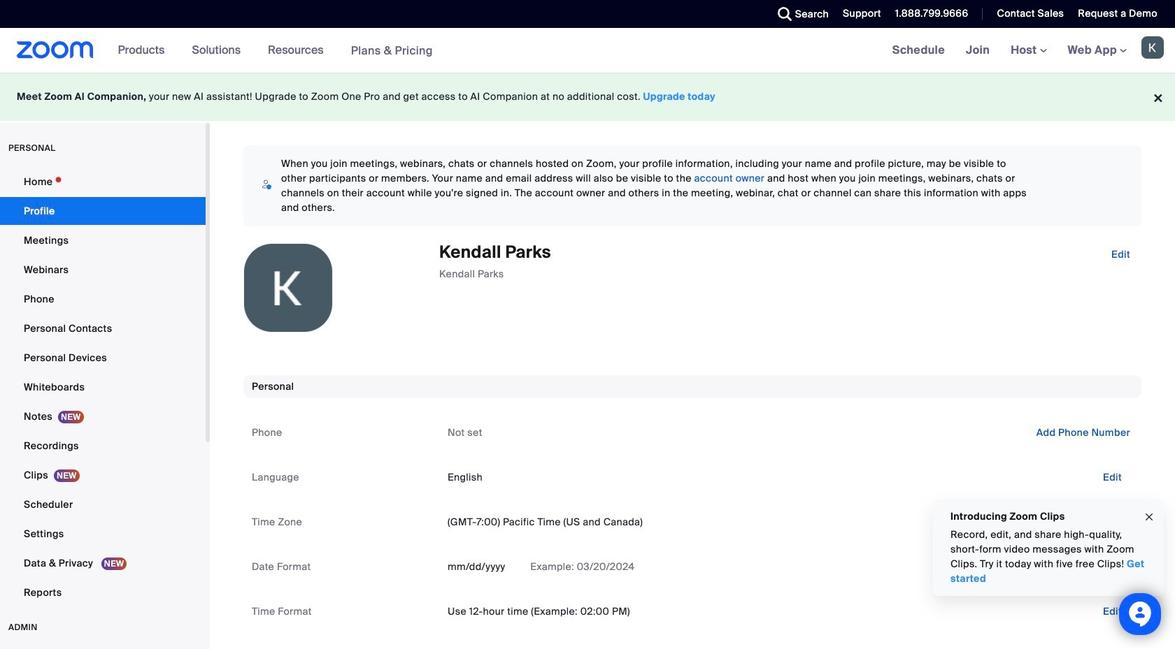Task type: locate. For each thing, give the bounding box(es) containing it.
footer
[[0, 73, 1175, 121]]

product information navigation
[[107, 28, 443, 73]]

banner
[[0, 28, 1175, 73]]

zoom logo image
[[17, 41, 93, 59]]

edit user photo image
[[277, 282, 299, 294]]

profile picture image
[[1141, 36, 1164, 59]]

user photo image
[[244, 244, 332, 332]]

personal menu menu
[[0, 168, 206, 608]]



Task type: vqa. For each thing, say whether or not it's contained in the screenshot.
PROFILE PICTURE
yes



Task type: describe. For each thing, give the bounding box(es) containing it.
meetings navigation
[[882, 28, 1175, 73]]

close image
[[1144, 510, 1155, 526]]



